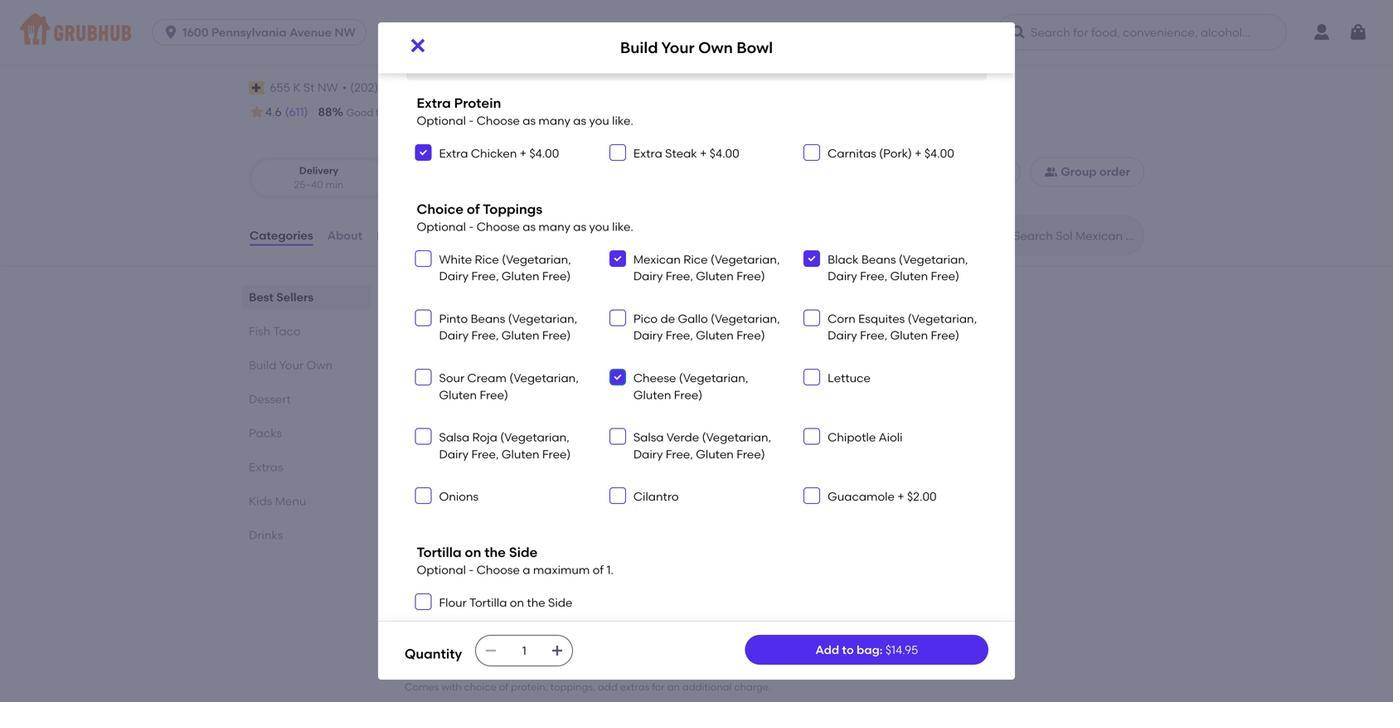 Task type: describe. For each thing, give the bounding box(es) containing it.
categories
[[250, 229, 313, 243]]

kids
[[249, 495, 272, 509]]

chipotle aioli
[[828, 431, 903, 445]]

(611)
[[285, 105, 308, 119]]

sol
[[249, 40, 284, 68]]

free) for mexican rice (vegetarian, dairy free, gluten free)
[[737, 269, 766, 283]]

gluten inside sour cream (vegetarian, gluten free)
[[439, 388, 477, 402]]

optional inside extra protein optional - choose as many as you like.
[[417, 114, 466, 128]]

beans for pinto
[[471, 312, 506, 326]]

an inside build your own comes with choice of protein, toppings, add extras for an additional charge.
[[668, 681, 680, 694]]

2 • from the left
[[431, 81, 435, 95]]

about button
[[327, 206, 363, 266]]

fees
[[439, 81, 465, 96]]

dairy for salsa verde (vegetarian, dairy free, gluten free)
[[634, 448, 663, 462]]

tortilla on the side optional - choose a maximum of 1.
[[417, 545, 614, 578]]

mexican inside 'mexican rice (vegetarian, dairy free, gluten free)'
[[634, 252, 681, 267]]

cheese
[[634, 371, 677, 385]]

85
[[531, 105, 545, 119]]

free) for corn esquites (vegetarian, dairy free, gluten free)
[[931, 329, 960, 343]]

1600
[[183, 25, 209, 39]]

extra protein optional - choose as many as you like.
[[417, 95, 634, 128]]

(pork)
[[880, 146, 913, 161]]

gluten for white rice (vegetarian, dairy free, gluten free)
[[502, 269, 540, 283]]

$14.95
[[886, 643, 919, 657]]

ordered
[[435, 310, 480, 324]]

free) inside pico de gallo (vegetarian, dairy free, gluten free)
[[737, 329, 766, 343]]

choose inside choice of toppings optional - choose as many as you like.
[[477, 220, 520, 234]]

correct
[[559, 107, 596, 119]]

1600 pennsylvania avenue nw button
[[152, 19, 373, 46]]

lettuce
[[828, 371, 871, 385]]

on
[[439, 107, 454, 119]]

$2.00
[[908, 490, 937, 504]]

gluten for corn esquites (vegetarian, dairy free, gluten free)
[[891, 329, 929, 343]]

additional inside add guacamole or queso for an additional charge.
[[417, 392, 474, 406]]

carnitas
[[828, 146, 877, 161]]

you inside extra protein optional - choose as many as you like.
[[589, 114, 610, 128]]

good food
[[346, 107, 398, 119]]

the inside tortilla on the side optional - choose a maximum of 1.
[[485, 545, 506, 561]]

protein
[[454, 95, 501, 111]]

add for add to bag: $14.95
[[816, 643, 840, 657]]

(vegetarian, for corn esquites (vegetarian, dairy free, gluten free)
[[908, 312, 978, 326]]

svg image for cilantro
[[613, 491, 623, 501]]

svg image for white rice (vegetarian, dairy free, gluten free)
[[419, 254, 429, 264]]

included)
[[440, 43, 493, 57]]

best sellers most ordered on grubhub
[[405, 286, 550, 324]]

mexican rice (vegetarian, dairy free, gluten free)
[[634, 252, 780, 283]]

packs
[[249, 427, 282, 441]]

side inside tortilla on the side optional - choose a maximum of 1.
[[509, 545, 538, 561]]

dairy inside pico de gallo (vegetarian, dairy free, gluten free)
[[634, 329, 663, 343]]

(202)
[[350, 81, 379, 95]]

svg image for pico de gallo (vegetarian, dairy free, gluten free)
[[613, 313, 623, 323]]

free) for pinto beans (vegetarian, dairy free, gluten free)
[[543, 329, 571, 343]]

build up correct order
[[621, 39, 658, 57]]

extras
[[249, 461, 283, 475]]

corn
[[828, 312, 856, 326]]

extra for steak
[[634, 146, 663, 161]]

sellers for best sellers
[[277, 290, 314, 305]]

• (202) 891-7914 • fees
[[342, 81, 465, 96]]

7914
[[404, 81, 427, 95]]

0 vertical spatial fish taco
[[249, 325, 301, 339]]

(vegetarian, for mexican rice (vegetarian, dairy free, gluten free)
[[711, 252, 780, 267]]

black
[[828, 252, 859, 267]]

salsa roja (vegetarian, dairy free, gluten free)
[[439, 431, 571, 462]]

carnitas (pork) + $4.00
[[828, 146, 955, 161]]

pico de gallo (vegetarian, dairy free, gluten free)
[[634, 312, 780, 343]]

pinto beans (vegetarian, dairy free, gluten free)
[[439, 312, 578, 343]]

maximum
[[533, 564, 590, 578]]

salsa for salsa verde (vegetarian, dairy free, gluten free)
[[634, 431, 664, 445]]

extra steak + $4.00
[[634, 146, 740, 161]]

black beans (vegetarian, dairy free, gluten free)
[[828, 252, 969, 283]]

svg image for salsa roja (vegetarian, dairy free, gluten free)
[[419, 432, 429, 442]]

sol mexican grill logo image
[[1074, 0, 1132, 55]]

82
[[411, 105, 425, 119]]

group order
[[1062, 165, 1131, 179]]

salsa for salsa roja (vegetarian, dairy free, gluten free)
[[439, 431, 470, 445]]

svg image for pinto beans (vegetarian, dairy free, gluten free)
[[419, 313, 429, 323]]

star icon image
[[249, 104, 266, 120]]

$4.00 for extra chicken + $4.00
[[530, 146, 560, 161]]

good
[[346, 107, 374, 119]]

to
[[843, 643, 854, 657]]

white
[[439, 252, 472, 267]]

grill
[[393, 40, 442, 68]]

1 vertical spatial the
[[527, 596, 546, 610]]

1 vertical spatial build your own bowl
[[417, 352, 532, 366]]

own inside build your own comes with choice of protein, toppings, add extras for an additional charge.
[[496, 658, 536, 679]]

roja
[[473, 431, 498, 445]]

like. inside choice of toppings optional - choose as many as you like.
[[612, 220, 634, 234]]

best for best sellers
[[249, 290, 274, 305]]

food
[[376, 107, 398, 119]]

gluten for salsa roja (vegetarian, dairy free, gluten free)
[[502, 448, 540, 462]]

free, for pinto beans (vegetarian, dairy free, gluten free)
[[472, 329, 499, 343]]

build your own comes with choice of protein, toppings, add extras for an additional charge.
[[405, 658, 772, 694]]

delivery 25–40 min
[[294, 165, 344, 191]]

pico
[[634, 312, 658, 326]]

svg image for lettuce
[[807, 373, 817, 382]]

add to bag: $14.95
[[816, 643, 919, 657]]

655 k st nw button
[[269, 79, 339, 97]]

1 horizontal spatial bowl
[[737, 39, 773, 57]]

build your own
[[249, 359, 333, 373]]

Input item quantity number field
[[506, 636, 543, 666]]

an inside add guacamole or queso for an additional charge.
[[580, 375, 595, 389]]

choice
[[464, 681, 497, 694]]

cream
[[468, 371, 507, 385]]

charge. inside add guacamole or queso for an additional charge.
[[477, 392, 520, 406]]

0 horizontal spatial taco
[[273, 325, 301, 339]]

0 vertical spatial build your own bowl
[[621, 39, 773, 57]]

guacamole
[[828, 490, 895, 504]]

+ for carnitas (pork)
[[915, 146, 922, 161]]

+ for extra steak
[[700, 146, 707, 161]]

option group containing delivery 25–40 min
[[249, 157, 534, 199]]

veggie
[[440, 26, 479, 40]]

aioli
[[879, 431, 903, 445]]

like. inside extra protein optional - choose as many as you like.
[[612, 114, 634, 128]]

build your own bowl image
[[644, 337, 768, 445]]

gluten inside pico de gallo (vegetarian, dairy free, gluten free)
[[696, 329, 734, 343]]

on time delivery
[[439, 107, 518, 119]]

de
[[661, 312, 676, 326]]

1 vertical spatial fish taco
[[405, 477, 486, 499]]

dairy for white rice (vegetarian, dairy free, gluten free)
[[439, 269, 469, 283]]

88
[[318, 105, 332, 119]]

(vegetarian, for salsa roja (vegetarian, dairy free, gluten free)
[[500, 431, 570, 445]]

free) inside sour cream (vegetarian, gluten free)
[[480, 388, 509, 402]]

tortilla inside tortilla on the side optional - choose a maximum of 1.
[[417, 545, 462, 561]]

categories button
[[249, 206, 314, 266]]

nw for 655 k st nw
[[318, 81, 338, 95]]

svg image for flour tortilla on the side
[[419, 597, 429, 607]]

(vegetarian, for pinto beans (vegetarian, dairy free, gluten free)
[[508, 312, 578, 326]]

Search Sol Mexican Grill search field
[[1012, 228, 1139, 244]]

25–40
[[294, 179, 323, 191]]

for inside build your own comes with choice of protein, toppings, add extras for an additional charge.
[[652, 681, 665, 694]]

chicken
[[471, 146, 517, 161]]

1 horizontal spatial tortilla
[[470, 596, 507, 610]]

queso
[[525, 375, 559, 389]]

st
[[304, 81, 315, 95]]

svg image for mexican rice (vegetarian, dairy free, gluten free)
[[613, 254, 623, 264]]

sol mexican grill
[[249, 40, 442, 68]]

free, for white rice (vegetarian, dairy free, gluten free)
[[472, 269, 499, 283]]

2 horizontal spatial on
[[510, 596, 524, 610]]

additional inside build your own comes with choice of protein, toppings, add extras for an additional charge.
[[683, 681, 732, 694]]

nw for 1600 pennsylvania avenue nw
[[335, 25, 356, 39]]

svg image for carnitas (pork)
[[807, 148, 817, 158]]

build up sour
[[417, 352, 445, 366]]

free, for salsa verde (vegetarian, dairy free, gluten free)
[[666, 448, 694, 462]]

svg image for onions
[[419, 491, 429, 501]]



Task type: vqa. For each thing, say whether or not it's contained in the screenshot.
Caret left icon
no



Task type: locate. For each thing, give the bounding box(es) containing it.
on down a
[[510, 596, 524, 610]]

many right delivery
[[539, 114, 571, 128]]

(vegetarian, for salsa verde (vegetarian, dairy free, gluten free)
[[702, 431, 772, 445]]

add inside add guacamole or queso for an additional charge.
[[417, 375, 440, 389]]

toppings,
[[551, 681, 596, 694]]

2 vertical spatial optional
[[417, 564, 466, 578]]

group order button
[[1031, 157, 1145, 187]]

dairy inside black beans (vegetarian, dairy free, gluten free)
[[828, 269, 858, 283]]

2 $4.00 from the left
[[710, 146, 740, 161]]

(vegetarian, inside 'mexican rice (vegetarian, dairy free, gluten free)'
[[711, 252, 780, 267]]

gluten down esquites
[[891, 329, 929, 343]]

free) inside salsa verde (vegetarian, dairy free, gluten free)
[[737, 448, 766, 462]]

1.
[[607, 564, 614, 578]]

on inside "best sellers most ordered on grubhub"
[[482, 310, 497, 324]]

3 - from the top
[[469, 564, 474, 578]]

3 choose from the top
[[477, 564, 520, 578]]

0 horizontal spatial side
[[509, 545, 538, 561]]

0 horizontal spatial the
[[485, 545, 506, 561]]

side up a
[[509, 545, 538, 561]]

on up flour
[[465, 545, 482, 561]]

gluten down cheese
[[634, 388, 672, 402]]

mexican up de
[[634, 252, 681, 267]]

order right 'correct'
[[598, 107, 624, 119]]

2 horizontal spatial $4.00
[[925, 146, 955, 161]]

free) inside white rice (vegetarian, dairy free, gluten free)
[[543, 269, 571, 283]]

choose down the toppings
[[477, 220, 520, 234]]

svg image
[[163, 24, 179, 41], [1011, 24, 1027, 41], [408, 36, 428, 56], [419, 148, 429, 158], [419, 254, 429, 264], [613, 254, 623, 264], [419, 313, 429, 323], [613, 373, 623, 382], [807, 373, 817, 382], [613, 432, 623, 442], [807, 432, 817, 442], [419, 491, 429, 501], [551, 645, 564, 658]]

svg image for chipotle aioli
[[807, 432, 817, 442]]

extra for protein
[[417, 95, 451, 111]]

- up flour tortilla on the side
[[469, 564, 474, 578]]

fish taco image
[[642, 516, 767, 624]]

(vegetarian, up pico de gallo (vegetarian, dairy free, gluten free)
[[711, 252, 780, 267]]

gluten down verde
[[696, 448, 734, 462]]

charge.
[[477, 392, 520, 406], [735, 681, 772, 694]]

avenue
[[290, 25, 332, 39]]

choose left a
[[477, 564, 520, 578]]

salsa left verde
[[634, 431, 664, 445]]

sellers inside "best sellers most ordered on grubhub"
[[447, 286, 505, 307]]

fish
[[249, 325, 271, 339], [405, 477, 440, 499]]

optional
[[417, 114, 466, 128], [417, 220, 466, 234], [417, 564, 466, 578]]

svg image
[[1349, 22, 1369, 42], [613, 148, 623, 158], [807, 148, 817, 158], [807, 254, 817, 264], [613, 313, 623, 323], [807, 313, 817, 323], [419, 373, 429, 382], [737, 414, 757, 433], [419, 432, 429, 442], [613, 491, 623, 501], [807, 491, 817, 501], [419, 597, 429, 607], [485, 645, 498, 658]]

rice right white
[[475, 252, 499, 267]]

1 horizontal spatial side
[[548, 596, 573, 610]]

2 vertical spatial -
[[469, 564, 474, 578]]

1 optional from the top
[[417, 114, 466, 128]]

free) down cheese
[[674, 388, 703, 402]]

dairy for salsa roja (vegetarian, dairy free, gluten free)
[[439, 448, 469, 462]]

(guacamole
[[481, 26, 552, 40]]

pennsylvania
[[212, 25, 287, 39]]

gluten up the gallo
[[696, 269, 734, 283]]

fees button
[[438, 79, 466, 98]]

free) inside 'mexican rice (vegetarian, dairy free, gluten free)'
[[737, 269, 766, 283]]

(vegetarian, for white rice (vegetarian, dairy free, gluten free)
[[502, 252, 571, 267]]

free, up de
[[666, 269, 694, 283]]

extra for chicken
[[439, 146, 468, 161]]

1 horizontal spatial additional
[[683, 681, 732, 694]]

choose down protein
[[477, 114, 520, 128]]

add guacamole or queso for an additional charge.
[[417, 375, 595, 406]]

svg image for sour cream (vegetarian, gluten free)
[[419, 373, 429, 382]]

+ right steak
[[700, 146, 707, 161]]

menu
[[275, 495, 306, 509]]

0 vertical spatial on
[[482, 310, 497, 324]]

esquites
[[859, 312, 905, 326]]

free,
[[472, 269, 499, 283], [666, 269, 694, 283], [861, 269, 888, 283], [472, 329, 499, 343], [666, 329, 694, 343], [861, 329, 888, 343], [472, 448, 499, 462], [666, 448, 694, 462]]

- inside tortilla on the side optional - choose a maximum of 1.
[[469, 564, 474, 578]]

free) up corn esquites (vegetarian, dairy free, gluten free) at right top
[[931, 269, 960, 283]]

rice inside 'mexican rice (vegetarian, dairy free, gluten free)'
[[684, 252, 708, 267]]

gluten down sour
[[439, 388, 477, 402]]

free) inside cheese (vegetarian, gluten free)
[[674, 388, 703, 402]]

0 horizontal spatial fish
[[249, 325, 271, 339]]

cilantro
[[634, 490, 679, 504]]

1 rice from the left
[[475, 252, 499, 267]]

dairy inside the pinto beans (vegetarian, dairy free, gluten free)
[[439, 329, 469, 343]]

0 horizontal spatial •
[[342, 81, 347, 95]]

you inside choice of toppings optional - choose as many as you like.
[[589, 220, 610, 234]]

655 k st nw
[[270, 81, 338, 95]]

guacamole + $2.00
[[828, 490, 937, 504]]

flour
[[439, 596, 467, 610]]

free) inside black beans (vegetarian, dairy free, gluten free)
[[931, 269, 960, 283]]

gluten inside 'mexican rice (vegetarian, dairy free, gluten free)'
[[696, 269, 734, 283]]

891-
[[381, 81, 404, 95]]

1 vertical spatial mexican
[[634, 252, 681, 267]]

of inside build your own comes with choice of protein, toppings, add extras for an additional charge.
[[499, 681, 509, 694]]

(vegetarian, inside sour cream (vegetarian, gluten free)
[[510, 371, 579, 385]]

dairy for black beans (vegetarian, dairy free, gluten free)
[[828, 269, 858, 283]]

choice
[[417, 201, 464, 217]]

1 vertical spatial for
[[652, 681, 665, 694]]

gluten inside black beans (vegetarian, dairy free, gluten free)
[[891, 269, 929, 283]]

add
[[417, 375, 440, 389], [816, 643, 840, 657]]

sour
[[439, 371, 465, 385]]

build inside build your own comes with choice of protein, toppings, add extras for an additional charge.
[[405, 658, 449, 679]]

0 horizontal spatial order
[[598, 107, 624, 119]]

0 horizontal spatial salsa
[[439, 431, 470, 445]]

taco up build your own
[[273, 325, 301, 339]]

free, inside corn esquites (vegetarian, dairy free, gluten free)
[[861, 329, 888, 343]]

0 vertical spatial like.
[[612, 114, 634, 128]]

free, inside salsa roja (vegetarian, dairy free, gluten free)
[[472, 448, 499, 462]]

order for correct order
[[598, 107, 624, 119]]

build up the dessert
[[249, 359, 277, 373]]

dairy inside salsa roja (vegetarian, dairy free, gluten free)
[[439, 448, 469, 462]]

1 horizontal spatial •
[[431, 81, 435, 95]]

1 vertical spatial -
[[469, 220, 474, 234]]

(vegetarian, up queso
[[508, 312, 578, 326]]

0 horizontal spatial an
[[580, 375, 595, 389]]

3 optional from the top
[[417, 564, 466, 578]]

salsa left roja
[[439, 431, 470, 445]]

2 many from the top
[[539, 220, 571, 234]]

1 $4.00 from the left
[[530, 146, 560, 161]]

0 vertical spatial bowl
[[737, 39, 773, 57]]

1 horizontal spatial rice
[[684, 252, 708, 267]]

add left the guacamole
[[417, 375, 440, 389]]

of
[[467, 201, 480, 217], [593, 564, 604, 578], [499, 681, 509, 694]]

many inside choice of toppings optional - choose as many as you like.
[[539, 220, 571, 234]]

free) for white rice (vegetarian, dairy free, gluten free)
[[543, 269, 571, 283]]

add
[[598, 681, 618, 694]]

cheese (vegetarian, gluten free)
[[634, 371, 749, 402]]

1 vertical spatial you
[[589, 220, 610, 234]]

taco down roja
[[444, 477, 486, 499]]

2 horizontal spatial of
[[593, 564, 604, 578]]

- down protein
[[469, 114, 474, 128]]

0 horizontal spatial of
[[467, 201, 480, 217]]

(vegetarian, inside corn esquites (vegetarian, dairy free, gluten free)
[[908, 312, 978, 326]]

svg image inside main navigation navigation
[[1349, 22, 1369, 42]]

free) for salsa verde (vegetarian, dairy free, gluten free)
[[737, 448, 766, 462]]

1 vertical spatial charge.
[[735, 681, 772, 694]]

1 vertical spatial add
[[816, 643, 840, 657]]

0 horizontal spatial sellers
[[277, 290, 314, 305]]

free) down queso
[[543, 448, 571, 462]]

gluten for mexican rice (vegetarian, dairy free, gluten free)
[[696, 269, 734, 283]]

many inside extra protein optional - choose as many as you like.
[[539, 114, 571, 128]]

(vegetarian, inside salsa roja (vegetarian, dairy free, gluten free)
[[500, 431, 570, 445]]

1 horizontal spatial beans
[[862, 252, 897, 267]]

2 rice from the left
[[684, 252, 708, 267]]

0 horizontal spatial best
[[249, 290, 274, 305]]

dairy down corn
[[828, 329, 858, 343]]

$4.00
[[530, 146, 560, 161], [710, 146, 740, 161], [925, 146, 955, 161]]

optional inside tortilla on the side optional - choose a maximum of 1.
[[417, 564, 466, 578]]

1 horizontal spatial $4.00
[[710, 146, 740, 161]]

veggie (guacamole included)
[[440, 26, 552, 57]]

1 salsa from the left
[[439, 431, 470, 445]]

0 horizontal spatial add
[[417, 375, 440, 389]]

order inside button
[[1100, 165, 1131, 179]]

1 vertical spatial many
[[539, 220, 571, 234]]

2 salsa from the left
[[634, 431, 664, 445]]

nw up sol mexican grill
[[335, 25, 356, 39]]

nw right st
[[318, 81, 338, 95]]

gluten inside corn esquites (vegetarian, dairy free, gluten free)
[[891, 329, 929, 343]]

0 vertical spatial side
[[509, 545, 538, 561]]

dairy up onions
[[439, 448, 469, 462]]

1 vertical spatial nw
[[318, 81, 338, 95]]

free, inside pico de gallo (vegetarian, dairy free, gluten free)
[[666, 329, 694, 343]]

gluten down the gallo
[[696, 329, 734, 343]]

0 horizontal spatial mexican
[[290, 40, 388, 68]]

1 vertical spatial of
[[593, 564, 604, 578]]

gluten down grubhub
[[502, 329, 540, 343]]

beans right pinto
[[471, 312, 506, 326]]

dessert
[[249, 393, 291, 407]]

dairy inside 'mexican rice (vegetarian, dairy free, gluten free)'
[[634, 269, 663, 283]]

free) down build your own bowl "image"
[[737, 448, 766, 462]]

free) for black beans (vegetarian, dairy free, gluten free)
[[931, 269, 960, 283]]

free, inside black beans (vegetarian, dairy free, gluten free)
[[861, 269, 888, 283]]

(vegetarian,
[[502, 252, 571, 267], [711, 252, 780, 267], [899, 252, 969, 267], [508, 312, 578, 326], [711, 312, 780, 326], [908, 312, 978, 326], [510, 371, 579, 385], [679, 371, 749, 385], [500, 431, 570, 445], [702, 431, 772, 445]]

dairy up cilantro
[[634, 448, 663, 462]]

0 vertical spatial the
[[485, 545, 506, 561]]

chipotle
[[828, 431, 876, 445]]

gluten for pinto beans (vegetarian, dairy free, gluten free)
[[502, 329, 540, 343]]

(vegetarian, right esquites
[[908, 312, 978, 326]]

$4.00 for extra steak + $4.00
[[710, 146, 740, 161]]

free, for corn esquites (vegetarian, dairy free, gluten free)
[[861, 329, 888, 343]]

comes
[[405, 681, 439, 694]]

0 horizontal spatial bowl
[[505, 352, 532, 366]]

svg image for guacamole
[[807, 491, 817, 501]]

0 vertical spatial nw
[[335, 25, 356, 39]]

2 you from the top
[[589, 220, 610, 234]]

(vegetarian, inside salsa verde (vegetarian, dairy free, gluten free)
[[702, 431, 772, 445]]

gluten down add guacamole or queso for an additional charge.
[[502, 448, 540, 462]]

1 vertical spatial beans
[[471, 312, 506, 326]]

you
[[589, 114, 610, 128], [589, 220, 610, 234]]

dairy up pico
[[634, 269, 663, 283]]

free) for salsa roja (vegetarian, dairy free, gluten free)
[[543, 448, 571, 462]]

1 horizontal spatial mexican
[[634, 252, 681, 267]]

(vegetarian, right the gallo
[[711, 312, 780, 326]]

1 horizontal spatial on
[[482, 310, 497, 324]]

pinto
[[439, 312, 468, 326]]

1 horizontal spatial of
[[499, 681, 509, 694]]

free, down de
[[666, 329, 694, 343]]

dairy inside white rice (vegetarian, dairy free, gluten free)
[[439, 269, 469, 283]]

svg image inside the 1600 pennsylvania avenue nw button
[[163, 24, 179, 41]]

the up flour tortilla on the side
[[485, 545, 506, 561]]

1 many from the top
[[539, 114, 571, 128]]

free, down roja
[[472, 448, 499, 462]]

0 vertical spatial of
[[467, 201, 480, 217]]

the down a
[[527, 596, 546, 610]]

2 choose from the top
[[477, 220, 520, 234]]

1 horizontal spatial taco
[[444, 477, 486, 499]]

(vegetarian, for black beans (vegetarian, dairy free, gluten free)
[[899, 252, 969, 267]]

1 horizontal spatial best
[[405, 286, 443, 307]]

protein,
[[511, 681, 548, 694]]

rice up the gallo
[[684, 252, 708, 267]]

0 horizontal spatial on
[[465, 545, 482, 561]]

(vegetarian, down pico de gallo (vegetarian, dairy free, gluten free)
[[679, 371, 749, 385]]

(vegetarian, inside black beans (vegetarian, dairy free, gluten free)
[[899, 252, 969, 267]]

0 vertical spatial -
[[469, 114, 474, 128]]

0 vertical spatial an
[[580, 375, 595, 389]]

1 vertical spatial like.
[[612, 220, 634, 234]]

1 vertical spatial tortilla
[[470, 596, 507, 610]]

1 vertical spatial order
[[1100, 165, 1131, 179]]

tortilla right flour
[[470, 596, 507, 610]]

+ for extra chicken
[[520, 146, 527, 161]]

for right queso
[[562, 375, 577, 389]]

svg image for corn esquites (vegetarian, dairy free, gluten free)
[[807, 313, 817, 323]]

1 horizontal spatial fish
[[405, 477, 440, 499]]

svg image for 1600 pennsylvania avenue nw
[[163, 24, 179, 41]]

2 - from the top
[[469, 220, 474, 234]]

build your own bowl
[[621, 39, 773, 57], [417, 352, 532, 366]]

(vegetarian, inside the pinto beans (vegetarian, dairy free, gluten free)
[[508, 312, 578, 326]]

1 horizontal spatial for
[[652, 681, 665, 694]]

delivery
[[299, 165, 339, 177]]

sellers down 'categories' button
[[277, 290, 314, 305]]

free) inside salsa roja (vegetarian, dairy free, gluten free)
[[543, 448, 571, 462]]

dairy for mexican rice (vegetarian, dairy free, gluten free)
[[634, 269, 663, 283]]

0 horizontal spatial build your own bowl
[[417, 352, 532, 366]]

time
[[456, 107, 478, 119]]

free, for salsa roja (vegetarian, dairy free, gluten free)
[[472, 448, 499, 462]]

best inside "best sellers most ordered on grubhub"
[[405, 286, 443, 307]]

1 horizontal spatial build your own bowl
[[621, 39, 773, 57]]

0 vertical spatial charge.
[[477, 392, 520, 406]]

main navigation navigation
[[0, 0, 1394, 65]]

1 choose from the top
[[477, 114, 520, 128]]

0 vertical spatial you
[[589, 114, 610, 128]]

1 horizontal spatial salsa
[[634, 431, 664, 445]]

drinks
[[249, 529, 283, 543]]

• left (202)
[[342, 81, 347, 95]]

dairy inside salsa verde (vegetarian, dairy free, gluten free)
[[634, 448, 663, 462]]

mexican down avenue at the top of the page
[[290, 40, 388, 68]]

gluten inside white rice (vegetarian, dairy free, gluten free)
[[502, 269, 540, 283]]

• right 7914
[[431, 81, 435, 95]]

1 horizontal spatial sellers
[[447, 286, 505, 307]]

optional down choice
[[417, 220, 466, 234]]

2 optional from the top
[[417, 220, 466, 234]]

build
[[621, 39, 658, 57], [417, 352, 445, 366], [249, 359, 277, 373], [405, 658, 449, 679]]

free, for mexican rice (vegetarian, dairy free, gluten free)
[[666, 269, 694, 283]]

group
[[1062, 165, 1097, 179]]

of inside choice of toppings optional - choose as many as you like.
[[467, 201, 480, 217]]

of inside tortilla on the side optional - choose a maximum of 1.
[[593, 564, 604, 578]]

gluten for black beans (vegetarian, dairy free, gluten free)
[[891, 269, 929, 283]]

many down the toppings
[[539, 220, 571, 234]]

1 vertical spatial taco
[[444, 477, 486, 499]]

rice for mexican
[[684, 252, 708, 267]]

choose inside extra protein optional - choose as many as you like.
[[477, 114, 520, 128]]

choose inside tortilla on the side optional - choose a maximum of 1.
[[477, 564, 520, 578]]

beans
[[862, 252, 897, 267], [471, 312, 506, 326]]

add for add guacamole or queso for an additional charge.
[[417, 375, 440, 389]]

free) up pico de gallo (vegetarian, dairy free, gluten free)
[[737, 269, 766, 283]]

fish taco down best sellers
[[249, 325, 301, 339]]

(vegetarian, right verde
[[702, 431, 772, 445]]

free) inside the pinto beans (vegetarian, dairy free, gluten free)
[[543, 329, 571, 343]]

1 vertical spatial on
[[465, 545, 482, 561]]

free, down esquites
[[861, 329, 888, 343]]

optional up flour
[[417, 564, 466, 578]]

build up comes
[[405, 658, 449, 679]]

0 horizontal spatial rice
[[475, 252, 499, 267]]

0 horizontal spatial $4.00
[[530, 146, 560, 161]]

2 vertical spatial choose
[[477, 564, 520, 578]]

corn esquites (vegetarian, dairy free, gluten free)
[[828, 312, 978, 343]]

best sellers
[[249, 290, 314, 305]]

0 horizontal spatial beans
[[471, 312, 506, 326]]

subscription pass image
[[249, 81, 266, 94]]

dairy for pinto beans (vegetarian, dairy free, gluten free)
[[439, 329, 469, 343]]

3 $4.00 from the left
[[925, 146, 955, 161]]

1 vertical spatial side
[[548, 596, 573, 610]]

4.6
[[266, 105, 282, 119]]

toppings
[[483, 201, 543, 217]]

your inside build your own comes with choice of protein, toppings, add extras for an additional charge.
[[453, 658, 492, 679]]

option group
[[249, 157, 534, 199]]

free) down the cream
[[480, 388, 509, 402]]

on right ordered
[[482, 310, 497, 324]]

quantity
[[405, 646, 462, 663]]

gluten inside the pinto beans (vegetarian, dairy free, gluten free)
[[502, 329, 540, 343]]

dairy down pico
[[634, 329, 663, 343]]

1 like. from the top
[[612, 114, 634, 128]]

1 vertical spatial additional
[[683, 681, 732, 694]]

best down 'categories' button
[[249, 290, 274, 305]]

for inside add guacamole or queso for an additional charge.
[[562, 375, 577, 389]]

free, inside 'mexican rice (vegetarian, dairy free, gluten free)'
[[666, 269, 694, 283]]

best
[[405, 286, 443, 307], [249, 290, 274, 305]]

2 like. from the top
[[612, 220, 634, 234]]

nw inside button
[[335, 25, 356, 39]]

an right extras
[[668, 681, 680, 694]]

1 vertical spatial an
[[668, 681, 680, 694]]

choice of toppings optional - choose as many as you like.
[[417, 201, 634, 234]]

order right group
[[1100, 165, 1131, 179]]

sellers up ordered
[[447, 286, 505, 307]]

0 vertical spatial taco
[[273, 325, 301, 339]]

best for best sellers most ordered on grubhub
[[405, 286, 443, 307]]

free, inside salsa verde (vegetarian, dairy free, gluten free)
[[666, 448, 694, 462]]

add left to
[[816, 643, 840, 657]]

salsa verde (vegetarian, dairy free, gluten free)
[[634, 431, 772, 462]]

extra left steak
[[634, 146, 663, 161]]

$4.00 right "(pork)"
[[925, 146, 955, 161]]

1 vertical spatial fish
[[405, 477, 440, 499]]

1 horizontal spatial charge.
[[735, 681, 772, 694]]

additional down sour
[[417, 392, 474, 406]]

+ left $2.00
[[898, 490, 905, 504]]

for
[[562, 375, 577, 389], [652, 681, 665, 694]]

1 horizontal spatial add
[[816, 643, 840, 657]]

optional inside choice of toppings optional - choose as many as you like.
[[417, 220, 466, 234]]

0 vertical spatial many
[[539, 114, 571, 128]]

optional down fees 'button'
[[417, 114, 466, 128]]

beans inside black beans (vegetarian, dairy free, gluten free)
[[862, 252, 897, 267]]

salsa inside salsa roja (vegetarian, dairy free, gluten free)
[[439, 431, 470, 445]]

svg image for salsa verde (vegetarian, dairy free, gluten free)
[[613, 432, 623, 442]]

gluten inside salsa roja (vegetarian, dairy free, gluten free)
[[502, 448, 540, 462]]

free, down verde
[[666, 448, 694, 462]]

+ right chicken
[[520, 146, 527, 161]]

0 vertical spatial choose
[[477, 114, 520, 128]]

free, up "best sellers most ordered on grubhub"
[[472, 269, 499, 283]]

•
[[342, 81, 347, 95], [431, 81, 435, 95]]

1 you from the top
[[589, 114, 610, 128]]

dairy inside corn esquites (vegetarian, dairy free, gluten free)
[[828, 329, 858, 343]]

2 vertical spatial of
[[499, 681, 509, 694]]

dairy down white
[[439, 269, 469, 283]]

svg image for cheese (vegetarian, gluten free)
[[613, 373, 623, 382]]

sellers for best sellers most ordered on grubhub
[[447, 286, 505, 307]]

(vegetarian, for sour cream (vegetarian, gluten free)
[[510, 371, 579, 385]]

(vegetarian, inside white rice (vegetarian, dairy free, gluten free)
[[502, 252, 571, 267]]

0 vertical spatial beans
[[862, 252, 897, 267]]

nw
[[335, 25, 356, 39], [318, 81, 338, 95]]

1 vertical spatial optional
[[417, 220, 466, 234]]

(vegetarian, up corn esquites (vegetarian, dairy free, gluten free) at right top
[[899, 252, 969, 267]]

reviews
[[377, 229, 423, 243]]

onions
[[439, 490, 479, 504]]

grubhub
[[500, 310, 550, 324]]

1600 pennsylvania avenue nw
[[183, 25, 356, 39]]

svg image for black beans (vegetarian, dairy free, gluten free)
[[807, 254, 817, 264]]

gluten up grubhub
[[502, 269, 540, 283]]

1 horizontal spatial the
[[527, 596, 546, 610]]

salsa inside salsa verde (vegetarian, dairy free, gluten free)
[[634, 431, 664, 445]]

1 horizontal spatial an
[[668, 681, 680, 694]]

people icon image
[[1045, 165, 1058, 179]]

dairy down pinto
[[439, 329, 469, 343]]

side down the maximum
[[548, 596, 573, 610]]

extra inside extra protein optional - choose as many as you like.
[[417, 95, 451, 111]]

gluten inside salsa verde (vegetarian, dairy free, gluten free)
[[696, 448, 734, 462]]

0 horizontal spatial charge.
[[477, 392, 520, 406]]

0 horizontal spatial for
[[562, 375, 577, 389]]

$4.00 right steak
[[710, 146, 740, 161]]

free, for black beans (vegetarian, dairy free, gluten free)
[[861, 269, 888, 283]]

rice for white
[[475, 252, 499, 267]]

- up white
[[469, 220, 474, 234]]

a
[[523, 564, 531, 578]]

beans right the 'black'
[[862, 252, 897, 267]]

0 vertical spatial for
[[562, 375, 577, 389]]

(vegetarian, down choice of toppings optional - choose as many as you like.
[[502, 252, 571, 267]]

beans inside the pinto beans (vegetarian, dairy free, gluten free)
[[471, 312, 506, 326]]

charge. inside build your own comes with choice of protein, toppings, add extras for an additional charge.
[[735, 681, 772, 694]]

free) up cheese (vegetarian, gluten free)
[[737, 329, 766, 343]]

- inside extra protein optional - choose as many as you like.
[[469, 114, 474, 128]]

free, inside white rice (vegetarian, dairy free, gluten free)
[[472, 269, 499, 283]]

dairy for corn esquites (vegetarian, dairy free, gluten free)
[[828, 329, 858, 343]]

svg image for extra steak
[[613, 148, 623, 158]]

extra left chicken
[[439, 146, 468, 161]]

gluten up esquites
[[891, 269, 929, 283]]

free, inside the pinto beans (vegetarian, dairy free, gluten free)
[[472, 329, 499, 343]]

1 • from the left
[[342, 81, 347, 95]]

rice inside white rice (vegetarian, dairy free, gluten free)
[[475, 252, 499, 267]]

about
[[327, 229, 363, 243]]

0 vertical spatial optional
[[417, 114, 466, 128]]

0 vertical spatial order
[[598, 107, 624, 119]]

guacamole
[[443, 375, 508, 389]]

most
[[405, 310, 432, 324]]

1 vertical spatial bowl
[[505, 352, 532, 366]]

on inside tortilla on the side optional - choose a maximum of 1.
[[465, 545, 482, 561]]

your
[[662, 39, 695, 57], [448, 352, 473, 366], [279, 359, 304, 373], [453, 658, 492, 679]]

$4.00 for carnitas (pork) + $4.00
[[925, 146, 955, 161]]

rice
[[475, 252, 499, 267], [684, 252, 708, 267]]

beans for black
[[862, 252, 897, 267]]

with
[[442, 681, 462, 694]]

free, down "best sellers most ordered on grubhub"
[[472, 329, 499, 343]]

1 horizontal spatial order
[[1100, 165, 1131, 179]]

for right extras
[[652, 681, 665, 694]]

free) down black beans (vegetarian, dairy free, gluten free)
[[931, 329, 960, 343]]

extra
[[417, 95, 451, 111], [439, 146, 468, 161], [634, 146, 663, 161]]

0 horizontal spatial tortilla
[[417, 545, 462, 561]]

order for group order
[[1100, 165, 1131, 179]]

nw inside button
[[318, 81, 338, 95]]

- inside choice of toppings optional - choose as many as you like.
[[469, 220, 474, 234]]

0 horizontal spatial additional
[[417, 392, 474, 406]]

2 vertical spatial on
[[510, 596, 524, 610]]

k
[[293, 81, 301, 95]]

kids menu
[[249, 495, 306, 509]]

free) up grubhub
[[543, 269, 571, 283]]

free) inside corn esquites (vegetarian, dairy free, gluten free)
[[931, 329, 960, 343]]

(vegetarian, inside pico de gallo (vegetarian, dairy free, gluten free)
[[711, 312, 780, 326]]

svg image for build your own bowl
[[408, 36, 428, 56]]

(vegetarian, inside cheese (vegetarian, gluten free)
[[679, 371, 749, 385]]

on
[[482, 310, 497, 324], [465, 545, 482, 561], [510, 596, 524, 610]]

verde
[[667, 431, 700, 445]]

0 vertical spatial add
[[417, 375, 440, 389]]

gluten inside cheese (vegetarian, gluten free)
[[634, 388, 672, 402]]

extra down 7914
[[417, 95, 451, 111]]

gluten for salsa verde (vegetarian, dairy free, gluten free)
[[696, 448, 734, 462]]

1 - from the top
[[469, 114, 474, 128]]

tortilla up flour
[[417, 545, 462, 561]]

0 horizontal spatial fish taco
[[249, 325, 301, 339]]

additional right extras
[[683, 681, 732, 694]]

delivery
[[480, 107, 518, 119]]

0 vertical spatial tortilla
[[417, 545, 462, 561]]



